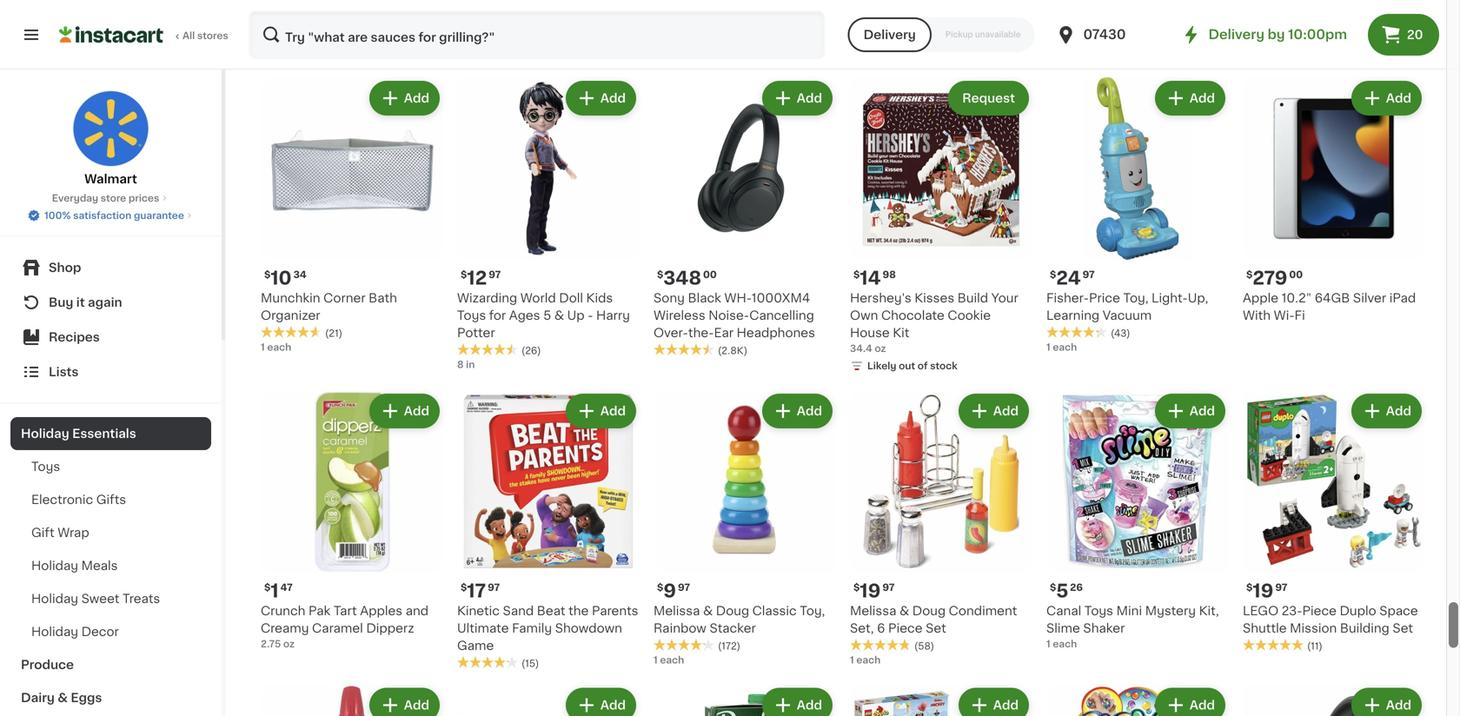 Task type: describe. For each thing, give the bounding box(es) containing it.
product group containing 279
[[1243, 77, 1426, 324]]

each for 9
[[660, 655, 684, 665]]

1 sponsored badge image from the left
[[654, 49, 706, 59]]

holiday meals
[[31, 560, 118, 572]]

holiday meals link
[[10, 549, 211, 582]]

produce link
[[10, 648, 211, 681]]

(11)
[[1307, 642, 1323, 651]]

delivery for delivery by 10:00pm
[[1209, 28, 1265, 41]]

everyday store prices
[[52, 193, 159, 203]]

oz inside crunch pak tart apples and creamy caramel dipperz 2.75 oz
[[283, 639, 295, 649]]

apples
[[360, 605, 403, 617]]

dairy
[[21, 692, 55, 704]]

07430
[[1084, 28, 1126, 41]]

97 for 6
[[883, 583, 895, 592]]

stacker
[[710, 622, 756, 635]]

recipes link
[[10, 320, 211, 355]]

$ for canal toys mini mystery kit, slime shaker
[[1050, 583, 1056, 592]]

toys inside toys link
[[31, 461, 60, 473]]

1 each for 9
[[654, 655, 684, 665]]

toy, inside fisher-price toy, light-up, learning vacuum
[[1123, 292, 1149, 304]]

26
[[1070, 583, 1083, 592]]

by
[[1268, 28, 1285, 41]]

8
[[457, 360, 464, 369]]

$ for fisher-price toy, light-up, learning vacuum
[[1050, 270, 1056, 279]]

97 for ultimate
[[488, 583, 500, 592]]

gift wrap link
[[10, 516, 211, 549]]

product group containing 0.27 lb
[[457, 0, 640, 30]]

product group containing 348
[[654, 77, 836, 358]]

product group containing 14
[[850, 77, 1033, 376]]

over-
[[654, 327, 688, 339]]

12
[[467, 269, 487, 287]]

sand
[[503, 605, 534, 617]]

holiday decor link
[[10, 615, 211, 648]]

$ for kinetic sand beat the parents ultimate family showdown game
[[461, 583, 467, 592]]

8 in
[[457, 360, 475, 369]]

beat
[[537, 605, 566, 617]]

toys inside wizarding world doll kids toys for ages 5 & up - harry potter
[[457, 309, 486, 322]]

product group containing 1
[[261, 390, 443, 651]]

6 inside melissa & doug condiment set, 6 piece set
[[877, 622, 885, 635]]

piece inside melissa & doug condiment set, 6 piece set
[[888, 622, 923, 635]]

prices
[[129, 193, 159, 203]]

fisher-price toy, light-up, learning vacuum
[[1047, 292, 1208, 322]]

dipperz
[[366, 622, 414, 635]]

07430 button
[[1056, 10, 1160, 59]]

ear
[[714, 327, 734, 339]]

(2.8k)
[[718, 346, 748, 356]]

in
[[466, 360, 475, 369]]

family
[[512, 622, 552, 635]]

set inside melissa & doug condiment set, 6 piece set
[[926, 622, 946, 635]]

lego 23-piece duplo space shuttle mission building set
[[1243, 605, 1418, 635]]

creamy
[[261, 622, 309, 635]]

(740)
[[914, 22, 940, 32]]

34
[[293, 270, 307, 279]]

product group containing ★★★★★
[[850, 0, 1033, 63]]

kids
[[586, 292, 613, 304]]

$ for apple 10.2" 64gb silver ipad with wi-fi
[[1247, 270, 1253, 279]]

essentials
[[72, 428, 136, 440]]

build
[[958, 292, 988, 304]]

everyday store prices link
[[52, 191, 170, 205]]

corner
[[323, 292, 366, 304]]

product group containing 9
[[654, 390, 836, 667]]

black
[[688, 292, 721, 304]]

97 for shuttle
[[1276, 583, 1288, 592]]

each for 10
[[267, 342, 291, 352]]

$ 279 00
[[1247, 269, 1303, 287]]

condiment
[[949, 605, 1017, 617]]

cancelling
[[749, 309, 814, 322]]

for
[[489, 309, 506, 322]]

service type group
[[848, 17, 1035, 52]]

potter
[[457, 327, 495, 339]]

slime
[[1047, 622, 1080, 635]]

melissa for 9
[[654, 605, 700, 617]]

& for dairy & eggs
[[58, 692, 68, 704]]

47
[[280, 583, 293, 592]]

walmart link
[[73, 90, 149, 188]]

(43)
[[1111, 329, 1130, 338]]

cookie
[[948, 309, 991, 322]]

$ 10 34
[[264, 269, 307, 287]]

mini
[[1117, 605, 1142, 617]]

building
[[1340, 622, 1390, 635]]

doug for 19
[[913, 605, 946, 617]]

97 for learning
[[1083, 270, 1095, 279]]

delivery button
[[848, 17, 932, 52]]

2.75
[[261, 639, 281, 649]]

ultimate
[[457, 622, 509, 635]]

0 vertical spatial 6
[[850, 36, 857, 46]]

decor
[[81, 626, 119, 638]]

$ for hershey's kisses build your own chocolate cookie house kit
[[854, 270, 860, 279]]

1 for 19
[[850, 655, 854, 665]]

price
[[1089, 292, 1120, 304]]

crunch
[[261, 605, 306, 617]]

lego
[[1243, 605, 1279, 617]]

mystery
[[1145, 605, 1196, 617]]

hershey's kisses build your own chocolate cookie house kit 34.4 oz
[[850, 292, 1019, 353]]

electronic gifts
[[31, 494, 126, 506]]

recipes
[[49, 331, 100, 343]]

5 inside wizarding world doll kids toys for ages 5 & up - harry potter
[[543, 309, 551, 322]]

out
[[899, 361, 915, 371]]

$ 19 97 for melissa
[[854, 582, 895, 600]]

wrap
[[58, 527, 89, 539]]

$ 19 97 for lego
[[1247, 582, 1288, 600]]

& inside wizarding world doll kids toys for ages 5 & up - harry potter
[[554, 309, 564, 322]]

holiday sweet treats
[[31, 593, 160, 605]]

$ 12 97
[[461, 269, 501, 287]]

electronic
[[31, 494, 93, 506]]

19 for lego
[[1253, 582, 1274, 600]]

17
[[467, 582, 486, 600]]

ipad
[[1390, 292, 1416, 304]]

all
[[183, 31, 195, 40]]

satisfaction
[[73, 211, 131, 220]]

348
[[664, 269, 701, 287]]

munchkin  corner bath organizer
[[261, 292, 397, 322]]

stores
[[197, 31, 228, 40]]

holiday essentials
[[21, 428, 136, 440]]



Task type: locate. For each thing, give the bounding box(es) containing it.
each down learning
[[1053, 342, 1077, 352]]

1 for 9
[[654, 655, 658, 665]]

up
[[567, 309, 585, 322]]

2 sponsored badge image from the left
[[850, 49, 903, 59]]

0 horizontal spatial 6
[[850, 36, 857, 46]]

$ 24 97
[[1050, 269, 1095, 287]]

0 vertical spatial piece
[[1303, 605, 1337, 617]]

$ up apple
[[1247, 270, 1253, 279]]

None search field
[[249, 10, 825, 59]]

$ inside '$ 10 34'
[[264, 270, 271, 279]]

$ inside $ 279 00
[[1247, 270, 1253, 279]]

toys
[[457, 309, 486, 322], [31, 461, 60, 473], [1085, 605, 1114, 617]]

piece up (58)
[[888, 622, 923, 635]]

1 each down learning
[[1047, 342, 1077, 352]]

request
[[962, 92, 1015, 104]]

& up stacker
[[703, 605, 713, 617]]

1 for 10
[[261, 342, 265, 352]]

shop
[[49, 262, 81, 274]]

2 vertical spatial oz
[[283, 639, 295, 649]]

1 vertical spatial 5
[[1056, 582, 1069, 600]]

97 right 9 at bottom
[[678, 583, 690, 592]]

lists link
[[10, 355, 211, 389]]

melissa up set,
[[850, 605, 897, 617]]

walmart
[[84, 173, 137, 185]]

$ up lego
[[1247, 583, 1253, 592]]

1 vertical spatial 6
[[877, 622, 885, 635]]

6 oz
[[850, 36, 870, 46]]

$ 1 47
[[264, 582, 293, 600]]

harry
[[596, 309, 630, 322]]

1 each down the rainbow
[[654, 655, 684, 665]]

14
[[860, 269, 881, 287]]

0 vertical spatial 5
[[543, 309, 551, 322]]

$ for wizarding world doll kids toys for ages 5 & up - harry potter
[[461, 270, 467, 279]]

holiday down 'holiday meals'
[[31, 593, 78, 605]]

2 $ 19 97 from the left
[[1247, 582, 1288, 600]]

2 melissa from the left
[[850, 605, 897, 617]]

0 vertical spatial toy,
[[1123, 292, 1149, 304]]

bath
[[369, 292, 397, 304]]

$ inside the $ 17 97
[[461, 583, 467, 592]]

buy it again link
[[10, 285, 211, 320]]

1 horizontal spatial sponsored badge image
[[850, 49, 903, 59]]

shaker
[[1083, 622, 1125, 635]]

shuttle
[[1243, 622, 1287, 635]]

1 down organizer
[[261, 342, 265, 352]]

97 right 17
[[488, 583, 500, 592]]

0 horizontal spatial $ 19 97
[[854, 582, 895, 600]]

1 00 from the left
[[703, 270, 717, 279]]

delivery
[[1209, 28, 1265, 41], [864, 29, 916, 41]]

00 for 279
[[1289, 270, 1303, 279]]

1 down the rainbow
[[654, 655, 658, 665]]

$ inside $ 1 47
[[264, 583, 271, 592]]

doug inside melissa & doug condiment set, 6 piece set
[[913, 605, 946, 617]]

$ for lego 23-piece duplo space shuttle mission building set
[[1247, 583, 1253, 592]]

product group containing 17
[[457, 390, 640, 671]]

produce
[[21, 659, 74, 671]]

each down set,
[[857, 655, 881, 665]]

$ inside $ 9 97
[[657, 583, 664, 592]]

holiday down the gift wrap
[[31, 560, 78, 572]]

97 inside $ 24 97
[[1083, 270, 1095, 279]]

game
[[457, 640, 494, 652]]

1 horizontal spatial toy,
[[1123, 292, 1149, 304]]

toys inside canal toys mini mystery kit, slime shaker 1 each
[[1085, 605, 1114, 617]]

toy, inside melissa & doug classic toy, rainbow stacker
[[800, 605, 825, 617]]

eggs
[[71, 692, 102, 704]]

1 down slime
[[1047, 639, 1051, 649]]

1 set from the left
[[926, 622, 946, 635]]

1 each for 19
[[850, 655, 881, 665]]

doug for 9
[[716, 605, 749, 617]]

19 up lego
[[1253, 582, 1274, 600]]

$ left 47
[[264, 583, 271, 592]]

buy it again
[[49, 296, 122, 309]]

$ for munchkin  corner bath organizer
[[264, 270, 271, 279]]

& inside melissa & doug classic toy, rainbow stacker
[[703, 605, 713, 617]]

1 horizontal spatial toys
[[457, 309, 486, 322]]

melissa inside melissa & doug classic toy, rainbow stacker
[[654, 605, 700, 617]]

00 for 348
[[703, 270, 717, 279]]

fi
[[1295, 309, 1305, 322]]

product group
[[457, 0, 640, 30], [654, 0, 836, 63], [850, 0, 1033, 63], [261, 77, 443, 354], [457, 77, 640, 372], [654, 77, 836, 358], [850, 77, 1033, 376], [1047, 77, 1229, 354], [1243, 77, 1426, 324], [261, 390, 443, 651], [457, 390, 640, 671], [654, 390, 836, 667], [850, 390, 1033, 667], [1047, 390, 1229, 651], [1243, 390, 1426, 653], [261, 685, 443, 716], [457, 685, 640, 716], [654, 685, 836, 716], [850, 685, 1033, 716], [1047, 685, 1229, 716], [1243, 685, 1426, 716]]

& for melissa & doug condiment set, 6 piece set
[[900, 605, 909, 617]]

sponsored badge image
[[654, 49, 706, 59], [850, 49, 903, 59]]

(15)
[[522, 659, 539, 668]]

set up (58)
[[926, 622, 946, 635]]

97 inside $ 9 97
[[678, 583, 690, 592]]

97 for for
[[489, 270, 501, 279]]

1 down set,
[[850, 655, 854, 665]]

melissa inside melissa & doug condiment set, 6 piece set
[[850, 605, 897, 617]]

1 19 from the left
[[860, 582, 881, 600]]

1 horizontal spatial 19
[[1253, 582, 1274, 600]]

set,
[[850, 622, 874, 635]]

$ 19 97 up lego
[[1247, 582, 1288, 600]]

1 each down set,
[[850, 655, 881, 665]]

1 inside canal toys mini mystery kit, slime shaker 1 each
[[1047, 639, 1051, 649]]

$ up set,
[[854, 583, 860, 592]]

1 vertical spatial toys
[[31, 461, 60, 473]]

product group containing 10
[[261, 77, 443, 354]]

holiday for holiday decor
[[31, 626, 78, 638]]

97 right 24
[[1083, 270, 1095, 279]]

toy, up "vacuum" on the right top
[[1123, 292, 1149, 304]]

100% satisfaction guarantee
[[44, 211, 184, 220]]

$ up sony
[[657, 270, 664, 279]]

$ inside $ 348 00
[[657, 270, 664, 279]]

sweet
[[81, 593, 119, 605]]

0 horizontal spatial doug
[[716, 605, 749, 617]]

97 inside $ 12 97
[[489, 270, 501, 279]]

electronic gifts link
[[10, 483, 211, 516]]

1 horizontal spatial melissa
[[850, 605, 897, 617]]

sony
[[654, 292, 685, 304]]

-
[[588, 309, 593, 322]]

each for 19
[[857, 655, 881, 665]]

00 up 10.2"
[[1289, 270, 1303, 279]]

100% satisfaction guarantee button
[[27, 205, 195, 223]]

treats
[[123, 593, 160, 605]]

0 vertical spatial oz
[[859, 36, 870, 46]]

23-
[[1282, 605, 1303, 617]]

$ left 26
[[1050, 583, 1056, 592]]

100%
[[44, 211, 71, 220]]

holiday essentials link
[[10, 417, 211, 450]]

kinetic sand beat the parents ultimate family showdown game
[[457, 605, 638, 652]]

$ inside $ 12 97
[[461, 270, 467, 279]]

(21)
[[325, 329, 343, 338]]

lists
[[49, 366, 79, 378]]

gift wrap
[[31, 527, 89, 539]]

wizarding
[[457, 292, 517, 304]]

2 19 from the left
[[1253, 582, 1274, 600]]

$ up wizarding
[[461, 270, 467, 279]]

each inside canal toys mini mystery kit, slime shaker 1 each
[[1053, 639, 1077, 649]]

each down the rainbow
[[660, 655, 684, 665]]

1 horizontal spatial doug
[[913, 605, 946, 617]]

279
[[1253, 269, 1288, 287]]

holiday inside 'link'
[[31, 593, 78, 605]]

1 doug from the left
[[716, 605, 749, 617]]

doug inside melissa & doug classic toy, rainbow stacker
[[716, 605, 749, 617]]

97 for rainbow
[[678, 583, 690, 592]]

5 down world
[[543, 309, 551, 322]]

0.27 lb button
[[457, 0, 640, 14]]

19 for melissa
[[860, 582, 881, 600]]

piece up mission
[[1303, 605, 1337, 617]]

apple
[[1243, 292, 1279, 304]]

toys up electronic
[[31, 461, 60, 473]]

1 melissa from the left
[[654, 605, 700, 617]]

$ for melissa & doug classic toy, rainbow stacker
[[657, 583, 664, 592]]

product group containing 12
[[457, 77, 640, 372]]

1 horizontal spatial oz
[[859, 36, 870, 46]]

0 horizontal spatial melissa
[[654, 605, 700, 617]]

holiday up produce
[[31, 626, 78, 638]]

holiday for holiday essentials
[[21, 428, 69, 440]]

buy
[[49, 296, 73, 309]]

melissa & doug classic toy, rainbow stacker
[[654, 605, 825, 635]]

$ up the rainbow
[[657, 583, 664, 592]]

97 inside the $ 17 97
[[488, 583, 500, 592]]

$ for melissa & doug condiment set, 6 piece set
[[854, 583, 860, 592]]

1 horizontal spatial piece
[[1303, 605, 1337, 617]]

piece inside the lego 23-piece duplo space shuttle mission building set
[[1303, 605, 1337, 617]]

0 horizontal spatial 19
[[860, 582, 881, 600]]

1 each for 24
[[1047, 342, 1077, 352]]

canal toys mini mystery kit, slime shaker 1 each
[[1047, 605, 1219, 649]]

holiday for holiday sweet treats
[[31, 593, 78, 605]]

00 inside $ 348 00
[[703, 270, 717, 279]]

& for melissa & doug classic toy, rainbow stacker
[[703, 605, 713, 617]]

Search field
[[250, 12, 824, 57]]

learning
[[1047, 309, 1100, 322]]

instacart logo image
[[59, 24, 163, 45]]

1 each down organizer
[[261, 342, 291, 352]]

0 horizontal spatial toys
[[31, 461, 60, 473]]

world
[[520, 292, 556, 304]]

request button
[[950, 83, 1027, 114]]

& inside melissa & doug condiment set, 6 piece set
[[900, 605, 909, 617]]

0 horizontal spatial toy,
[[800, 605, 825, 617]]

$ left 98
[[854, 270, 860, 279]]

holiday for holiday meals
[[31, 560, 78, 572]]

1 horizontal spatial 5
[[1056, 582, 1069, 600]]

set down space at the bottom of page
[[1393, 622, 1413, 635]]

walmart logo image
[[73, 90, 149, 167]]

fisher-
[[1047, 292, 1089, 304]]

1 down learning
[[1047, 342, 1051, 352]]

$ up fisher-
[[1050, 270, 1056, 279]]

$ for crunch pak tart apples and creamy caramel dipperz
[[264, 583, 271, 592]]

add button
[[371, 83, 438, 114], [567, 83, 635, 114], [764, 83, 831, 114], [1157, 83, 1224, 114], [1353, 83, 1420, 114], [371, 396, 438, 427], [567, 396, 635, 427], [764, 396, 831, 427], [960, 396, 1027, 427], [1157, 396, 1224, 427], [1353, 396, 1420, 427], [371, 690, 438, 716], [567, 690, 635, 716], [764, 690, 831, 716], [960, 690, 1027, 716], [1157, 690, 1224, 716], [1353, 690, 1420, 716]]

set inside the lego 23-piece duplo space shuttle mission building set
[[1393, 622, 1413, 635]]

1 for 24
[[1047, 342, 1051, 352]]

$ for sony black wh-1000xm4 wireless noise-cancelling over-the-ear headphones
[[657, 270, 664, 279]]

& left eggs
[[58, 692, 68, 704]]

delivery by 10:00pm
[[1209, 28, 1347, 41]]

97 right 12
[[489, 270, 501, 279]]

each down organizer
[[267, 342, 291, 352]]

melissa up the rainbow
[[654, 605, 700, 617]]

0 horizontal spatial piece
[[888, 622, 923, 635]]

5 left 26
[[1056, 582, 1069, 600]]

0 horizontal spatial sponsored badge image
[[654, 49, 706, 59]]

kit,
[[1199, 605, 1219, 617]]

0 horizontal spatial oz
[[283, 639, 295, 649]]

$ up kinetic
[[461, 583, 467, 592]]

$ 9 97
[[657, 582, 690, 600]]

2 vertical spatial toys
[[1085, 605, 1114, 617]]

1 horizontal spatial 00
[[1289, 270, 1303, 279]]

2 set from the left
[[1393, 622, 1413, 635]]

0 horizontal spatial set
[[926, 622, 946, 635]]

98
[[883, 270, 896, 279]]

1 horizontal spatial set
[[1393, 622, 1413, 635]]

1 vertical spatial toy,
[[800, 605, 825, 617]]

toys up potter on the top
[[457, 309, 486, 322]]

& inside the dairy & eggs link
[[58, 692, 68, 704]]

1 vertical spatial piece
[[888, 622, 923, 635]]

stock
[[930, 361, 958, 371]]

$ 19 97 up set,
[[854, 582, 895, 600]]

& left up
[[554, 309, 564, 322]]

9
[[664, 582, 676, 600]]

2 00 from the left
[[1289, 270, 1303, 279]]

each for 24
[[1053, 342, 1077, 352]]

it
[[76, 296, 85, 309]]

your
[[992, 292, 1019, 304]]

toy,
[[1123, 292, 1149, 304], [800, 605, 825, 617]]

2 horizontal spatial oz
[[875, 344, 886, 353]]

toy, right classic
[[800, 605, 825, 617]]

1000xm4
[[752, 292, 810, 304]]

& left condiment
[[900, 605, 909, 617]]

0 vertical spatial toys
[[457, 309, 486, 322]]

1 $ 19 97 from the left
[[854, 582, 895, 600]]

00 inside $ 279 00
[[1289, 270, 1303, 279]]

97 up melissa & doug condiment set, 6 piece set
[[883, 583, 895, 592]]

10:00pm
[[1288, 28, 1347, 41]]

★★★★★
[[850, 20, 911, 32], [261, 326, 322, 338], [261, 326, 322, 338], [1047, 326, 1107, 338], [1047, 326, 1107, 338], [457, 344, 518, 356], [457, 344, 518, 356], [654, 344, 715, 356], [654, 344, 715, 356], [654, 639, 715, 651], [654, 639, 715, 651], [850, 639, 911, 651], [850, 639, 911, 651], [1243, 639, 1304, 651], [1243, 639, 1304, 651], [457, 656, 518, 669], [457, 656, 518, 669]]

1 horizontal spatial $ 19 97
[[1247, 582, 1288, 600]]

34.4
[[850, 344, 872, 353]]

melissa
[[654, 605, 700, 617], [850, 605, 897, 617]]

oz inside hershey's kisses build your own chocolate cookie house kit 34.4 oz
[[875, 344, 886, 353]]

each down slime
[[1053, 639, 1077, 649]]

$ inside $ 5 26
[[1050, 583, 1056, 592]]

10.2"
[[1282, 292, 1312, 304]]

0.27
[[457, 3, 478, 12]]

$ left '34'
[[264, 270, 271, 279]]

doug up stacker
[[716, 605, 749, 617]]

up,
[[1188, 292, 1208, 304]]

of
[[918, 361, 928, 371]]

melissa for 19
[[850, 605, 897, 617]]

00 up the black
[[703, 270, 717, 279]]

19 up set,
[[860, 582, 881, 600]]

$ inside $ 24 97
[[1050, 270, 1056, 279]]

delivery inside button
[[864, 29, 916, 41]]

97 up 23-
[[1276, 583, 1288, 592]]

showdown
[[555, 622, 622, 635]]

doug up (58)
[[913, 605, 946, 617]]

1 each for 10
[[261, 342, 291, 352]]

1 horizontal spatial 6
[[877, 622, 885, 635]]

0 horizontal spatial 5
[[543, 309, 551, 322]]

caramel
[[312, 622, 363, 635]]

gifts
[[96, 494, 126, 506]]

toys up shaker
[[1085, 605, 1114, 617]]

1 vertical spatial oz
[[875, 344, 886, 353]]

own
[[850, 309, 878, 322]]

0 horizontal spatial 00
[[703, 270, 717, 279]]

2 horizontal spatial toys
[[1085, 605, 1114, 617]]

delivery for delivery
[[864, 29, 916, 41]]

wireless
[[654, 309, 706, 322]]

classic
[[752, 605, 797, 617]]

24
[[1056, 269, 1081, 287]]

toys link
[[10, 450, 211, 483]]

kit
[[893, 327, 910, 339]]

set
[[926, 622, 946, 635], [1393, 622, 1413, 635]]

0 horizontal spatial delivery
[[864, 29, 916, 41]]

product group containing 24
[[1047, 77, 1229, 354]]

holiday left essentials
[[21, 428, 69, 440]]

everyday
[[52, 193, 98, 203]]

product group containing 5
[[1047, 390, 1229, 651]]

$ inside $ 14 98
[[854, 270, 860, 279]]

hershey's
[[850, 292, 912, 304]]

1 left 47
[[271, 582, 279, 600]]

2 doug from the left
[[913, 605, 946, 617]]

1 horizontal spatial delivery
[[1209, 28, 1265, 41]]



Task type: vqa. For each thing, say whether or not it's contained in the screenshot.
&
yes



